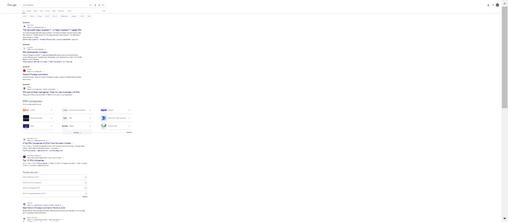 Task type: locate. For each thing, give the bounding box(es) containing it.
search labs image
[[488, 4, 490, 6]]

search by voice image
[[94, 4, 97, 6]]

list
[[22, 9, 72, 13], [21, 14, 92, 18]]

Search text field
[[23, 3, 88, 7]]

None text field
[[27, 49, 44, 50], [45, 140, 48, 141], [27, 157, 62, 159], [27, 204, 62, 206], [43, 204, 62, 206], [27, 219, 62, 221], [48, 219, 62, 221], [27, 49, 44, 50], [45, 140, 48, 141], [27, 157, 62, 159], [27, 204, 62, 206], [43, 204, 62, 206], [27, 219, 62, 221], [48, 219, 62, 221]]

None search field
[[5, 3, 108, 7]]

list item
[[22, 9, 25, 13]]

None text field
[[27, 26, 44, 28], [27, 71, 42, 72], [27, 88, 56, 90], [27, 140, 48, 142], [48, 157, 62, 158], [27, 26, 44, 28], [27, 71, 42, 72], [27, 88, 56, 90], [27, 140, 48, 142], [48, 157, 62, 158]]

ads region
[[23, 21, 88, 96]]



Task type: describe. For each thing, give the bounding box(es) containing it.
1 vertical spatial list
[[21, 14, 92, 18]]

15 more items element
[[74, 132, 79, 134]]

search by image image
[[98, 4, 101, 6]]

go to google home image
[[7, 4, 16, 7]]

0 vertical spatial list
[[22, 9, 72, 13]]



Task type: vqa. For each thing, say whether or not it's contained in the screenshot.
search by voice 'icon'
yes



